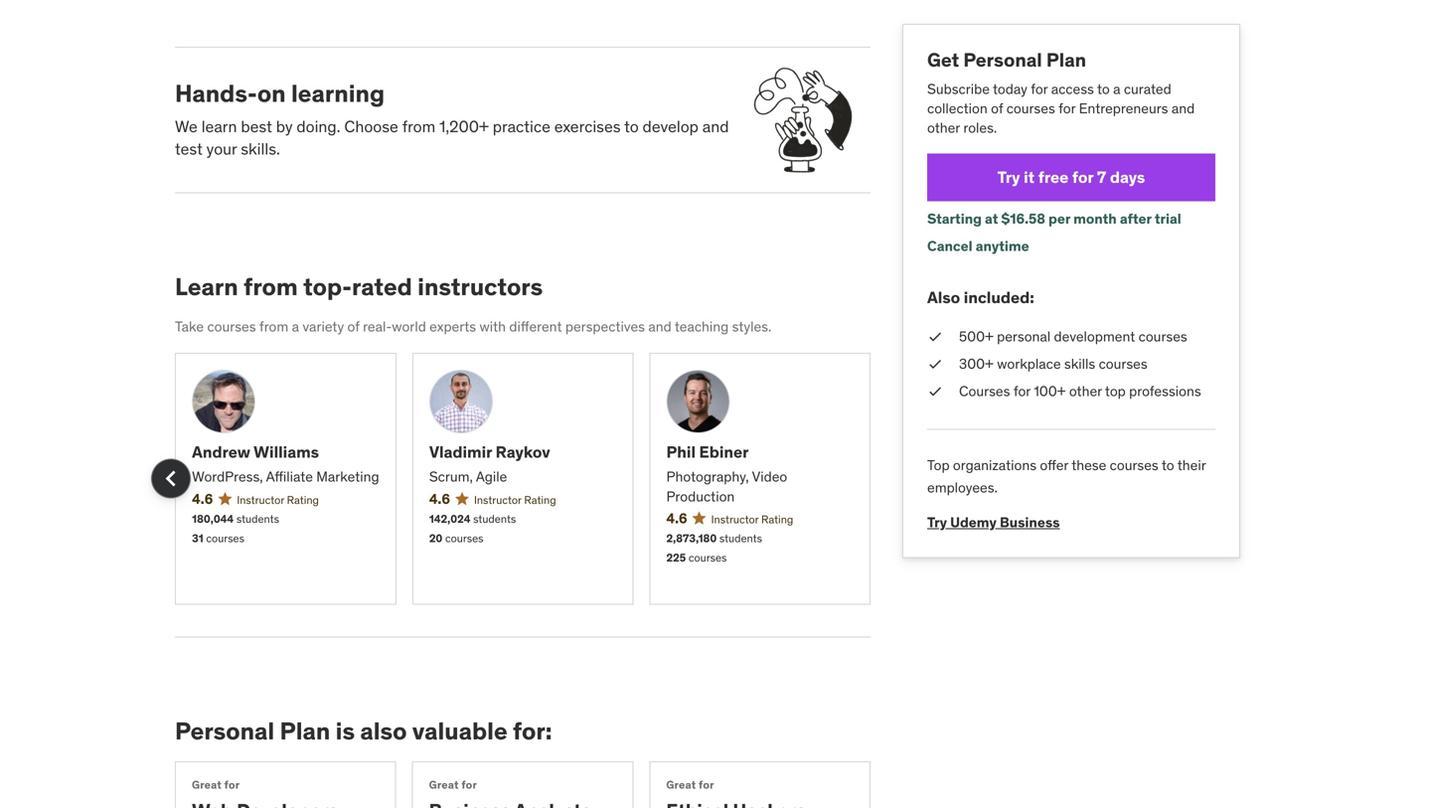 Task type: describe. For each thing, give the bounding box(es) containing it.
take
[[175, 318, 204, 336]]

1 great for from the left
[[192, 778, 240, 792]]

phil
[[667, 442, 696, 462]]

1,200+
[[440, 116, 489, 137]]

a inside get personal plan subscribe today for access to a curated collection of courses for entrepreneurs and other roles.
[[1114, 80, 1121, 98]]

your
[[206, 139, 237, 159]]

courses inside get personal plan subscribe today for access to a curated collection of courses for entrepreneurs and other roles.
[[1007, 99, 1056, 117]]

different
[[509, 318, 562, 336]]

2 vertical spatial from
[[259, 318, 289, 336]]

courses right take
[[207, 318, 256, 336]]

subscribe
[[928, 80, 990, 98]]

180,044 students 31 courses
[[192, 512, 279, 545]]

top organizations offer these courses to their employees.
[[928, 457, 1206, 497]]

trial
[[1155, 210, 1182, 228]]

agile
[[476, 468, 507, 486]]

williams
[[254, 442, 319, 462]]

from inside hands-on learning we learn best by doing. choose from 1,200+ practice exercises to develop and test your skills.
[[402, 116, 436, 137]]

previous image
[[155, 463, 187, 495]]

instructor for williams
[[237, 493, 284, 507]]

instructor for ebiner
[[712, 512, 759, 526]]

hands-on learning we learn best by doing. choose from 1,200+ practice exercises to develop and test your skills.
[[175, 78, 729, 159]]

variety
[[303, 318, 344, 336]]

also
[[360, 716, 407, 746]]

wordpress,
[[192, 468, 263, 486]]

180,044
[[192, 512, 234, 526]]

courses inside 2,873,180 students 225 courses
[[689, 551, 727, 565]]

included:
[[964, 287, 1035, 307]]

3 great from the left
[[666, 778, 696, 792]]

cancel
[[928, 237, 973, 255]]

rating for williams
[[287, 493, 319, 507]]

real-
[[363, 318, 392, 336]]

andrew
[[192, 442, 250, 462]]

courses up professions
[[1139, 328, 1188, 345]]

students for ebiner
[[720, 532, 763, 546]]

instructor rating for raykov
[[474, 493, 556, 507]]

7
[[1098, 167, 1107, 187]]

access
[[1052, 80, 1095, 98]]

collection
[[928, 99, 988, 117]]

1 vertical spatial personal
[[175, 716, 275, 746]]

rated
[[352, 272, 412, 302]]

4.6 for andrew williams
[[192, 490, 213, 508]]

learning
[[291, 78, 385, 108]]

100+
[[1034, 382, 1066, 400]]

it
[[1024, 167, 1035, 187]]

rating for ebiner
[[762, 512, 794, 526]]

their
[[1178, 457, 1206, 474]]

video
[[752, 468, 788, 486]]

$16.58
[[1002, 210, 1046, 228]]

4.6 for vladimir raykov
[[429, 490, 450, 508]]

of inside get personal plan subscribe today for access to a curated collection of courses for entrepreneurs and other roles.
[[991, 99, 1004, 117]]

perspectives
[[566, 318, 645, 336]]

get personal plan subscribe today for access to a curated collection of courses for entrepreneurs and other roles.
[[928, 48, 1195, 137]]

xsmall image for 300+
[[928, 355, 944, 374]]

top-
[[303, 272, 352, 302]]

offer
[[1040, 457, 1069, 474]]

days
[[1110, 167, 1146, 187]]

roles.
[[964, 119, 997, 137]]

development
[[1054, 328, 1136, 345]]

142,024 students 20 courses
[[429, 512, 516, 545]]

also included:
[[928, 287, 1035, 307]]

1 vertical spatial other
[[1070, 382, 1102, 400]]

styles.
[[732, 318, 772, 336]]

other inside get personal plan subscribe today for access to a curated collection of courses for entrepreneurs and other roles.
[[928, 119, 960, 137]]

month
[[1074, 210, 1117, 228]]

4.6 for phil ebiner
[[667, 509, 688, 527]]

raykov
[[496, 442, 550, 462]]

vladimir raykov scrum, agile
[[429, 442, 550, 486]]

learn from top-rated instructors element
[[151, 272, 871, 605]]

instructor rating for ebiner
[[712, 512, 794, 526]]

instructors
[[418, 272, 543, 302]]

xsmall image
[[928, 327, 944, 347]]

learn
[[175, 272, 238, 302]]

personal inside get personal plan subscribe today for access to a curated collection of courses for entrepreneurs and other roles.
[[964, 48, 1043, 72]]

learn from top-rated instructors
[[175, 272, 543, 302]]

today
[[993, 80, 1028, 98]]

anytime
[[976, 237, 1030, 255]]

exercises
[[555, 116, 621, 137]]

organizations
[[953, 457, 1037, 474]]

valuable
[[412, 716, 508, 746]]

also
[[928, 287, 961, 307]]

affiliate
[[266, 468, 313, 486]]

rating for raykov
[[524, 493, 556, 507]]

after
[[1120, 210, 1152, 228]]

500+ personal development courses
[[959, 328, 1188, 345]]

courses inside top organizations offer these courses to their employees.
[[1110, 457, 1159, 474]]

take courses from a variety of real-world experts with different perspectives and teaching styles.
[[175, 318, 772, 336]]

marketing
[[316, 468, 379, 486]]

courses inside 180,044 students 31 courses
[[206, 531, 245, 545]]

professions
[[1130, 382, 1202, 400]]

employees.
[[928, 479, 998, 497]]

ebiner
[[700, 442, 749, 462]]

2,873,180 students 225 courses
[[667, 532, 763, 565]]

and for learning
[[703, 116, 729, 137]]

personal plan is also valuable for:
[[175, 716, 552, 746]]

personal
[[997, 328, 1051, 345]]

courses inside 142,024 students 20 courses
[[445, 531, 484, 545]]

udemy
[[951, 514, 997, 531]]

and for plan
[[1172, 99, 1195, 117]]

for:
[[513, 716, 552, 746]]

vladimir
[[429, 442, 492, 462]]

free
[[1039, 167, 1069, 187]]



Task type: vqa. For each thing, say whether or not it's contained in the screenshot.


Task type: locate. For each thing, give the bounding box(es) containing it.
2 horizontal spatial and
[[1172, 99, 1195, 117]]

from left the 1,200+ at the left top
[[402, 116, 436, 137]]

300+
[[959, 355, 994, 373]]

starting at $16.58 per month after trial cancel anytime
[[928, 210, 1182, 255]]

4.6 up 180,044
[[192, 490, 213, 508]]

workplace
[[997, 355, 1061, 373]]

to inside get personal plan subscribe today for access to a curated collection of courses for entrepreneurs and other roles.
[[1098, 80, 1110, 98]]

0 vertical spatial other
[[928, 119, 960, 137]]

2 horizontal spatial rating
[[762, 512, 794, 526]]

at
[[985, 210, 999, 228]]

xsmall image left courses
[[928, 382, 944, 401]]

courses
[[959, 382, 1011, 400]]

1 horizontal spatial try
[[998, 167, 1021, 187]]

rating down affiliate
[[287, 493, 319, 507]]

0 horizontal spatial to
[[625, 116, 639, 137]]

1 xsmall image from the top
[[928, 355, 944, 374]]

instructor rating down agile
[[474, 493, 556, 507]]

other down collection at the top of the page
[[928, 119, 960, 137]]

develop
[[643, 116, 699, 137]]

0 horizontal spatial instructor rating
[[237, 493, 319, 507]]

0 horizontal spatial 4.6
[[192, 490, 213, 508]]

students for williams
[[236, 512, 279, 526]]

0 horizontal spatial try
[[928, 514, 948, 531]]

plan left is
[[280, 716, 330, 746]]

students for raykov
[[473, 512, 516, 526]]

to left their
[[1162, 457, 1175, 474]]

2 horizontal spatial great
[[666, 778, 696, 792]]

teaching
[[675, 318, 729, 336]]

2 horizontal spatial great for
[[666, 778, 715, 792]]

try inside try it free for 7 days link
[[998, 167, 1021, 187]]

xsmall image
[[928, 355, 944, 374], [928, 382, 944, 401]]

0 horizontal spatial instructor
[[237, 493, 284, 507]]

2 horizontal spatial instructor rating
[[712, 512, 794, 526]]

4.6
[[192, 490, 213, 508], [429, 490, 450, 508], [667, 509, 688, 527]]

0 vertical spatial from
[[402, 116, 436, 137]]

500+
[[959, 328, 994, 345]]

2 great from the left
[[429, 778, 459, 792]]

1 horizontal spatial students
[[473, 512, 516, 526]]

and left teaching
[[649, 318, 672, 336]]

a left variety
[[292, 318, 299, 336]]

300+ workplace skills courses
[[959, 355, 1148, 373]]

courses down 142,024
[[445, 531, 484, 545]]

try
[[998, 167, 1021, 187], [928, 514, 948, 531]]

1 horizontal spatial 4.6
[[429, 490, 450, 508]]

instructor
[[237, 493, 284, 507], [474, 493, 522, 507], [712, 512, 759, 526]]

4.6 up 142,024
[[429, 490, 450, 508]]

courses down today
[[1007, 99, 1056, 117]]

vladimir raykov link
[[429, 441, 617, 463]]

2,873,180
[[667, 532, 717, 546]]

and right entrepreneurs
[[1172, 99, 1195, 117]]

0 horizontal spatial and
[[649, 318, 672, 336]]

1 horizontal spatial instructor
[[474, 493, 522, 507]]

2 horizontal spatial instructor
[[712, 512, 759, 526]]

is
[[336, 716, 355, 746]]

get
[[928, 48, 960, 72]]

1 horizontal spatial rating
[[524, 493, 556, 507]]

1 horizontal spatial personal
[[964, 48, 1043, 72]]

scrum,
[[429, 468, 473, 486]]

great
[[192, 778, 222, 792], [429, 778, 459, 792], [666, 778, 696, 792]]

top
[[928, 457, 950, 474]]

0 vertical spatial xsmall image
[[928, 355, 944, 374]]

2 horizontal spatial 4.6
[[667, 509, 688, 527]]

0 horizontal spatial plan
[[280, 716, 330, 746]]

2 great for from the left
[[429, 778, 477, 792]]

with
[[480, 318, 506, 336]]

and right develop
[[703, 116, 729, 137]]

production
[[667, 487, 735, 505]]

and inside hands-on learning we learn best by doing. choose from 1,200+ practice exercises to develop and test your skills.
[[703, 116, 729, 137]]

courses right these
[[1110, 457, 1159, 474]]

0 horizontal spatial of
[[348, 318, 360, 336]]

best
[[241, 116, 272, 137]]

rating
[[287, 493, 319, 507], [524, 493, 556, 507], [762, 512, 794, 526]]

for inside try it free for 7 days link
[[1073, 167, 1094, 187]]

try for try udemy business
[[928, 514, 948, 531]]

1 vertical spatial plan
[[280, 716, 330, 746]]

we
[[175, 116, 198, 137]]

1 horizontal spatial other
[[1070, 382, 1102, 400]]

1 horizontal spatial great for
[[429, 778, 477, 792]]

0 horizontal spatial students
[[236, 512, 279, 526]]

2 horizontal spatial to
[[1162, 457, 1175, 474]]

students inside 2,873,180 students 225 courses
[[720, 532, 763, 546]]

skills
[[1065, 355, 1096, 373]]

3 great for from the left
[[666, 778, 715, 792]]

courses down 180,044
[[206, 531, 245, 545]]

on
[[257, 78, 286, 108]]

142,024
[[429, 512, 471, 526]]

courses for 100+ other top professions
[[959, 382, 1202, 400]]

4.6 up "2,873,180"
[[667, 509, 688, 527]]

a up entrepreneurs
[[1114, 80, 1121, 98]]

courses
[[1007, 99, 1056, 117], [207, 318, 256, 336], [1139, 328, 1188, 345], [1099, 355, 1148, 373], [1110, 457, 1159, 474], [206, 531, 245, 545], [445, 531, 484, 545], [689, 551, 727, 565]]

entrepreneurs
[[1079, 99, 1169, 117]]

rating down vladimir raykov link
[[524, 493, 556, 507]]

1 vertical spatial of
[[348, 318, 360, 336]]

0 vertical spatial personal
[[964, 48, 1043, 72]]

instructor rating for williams
[[237, 493, 319, 507]]

of inside learn from top-rated instructors element
[[348, 318, 360, 336]]

of down today
[[991, 99, 1004, 117]]

0 vertical spatial to
[[1098, 80, 1110, 98]]

1 horizontal spatial plan
[[1047, 48, 1087, 72]]

0 horizontal spatial other
[[928, 119, 960, 137]]

xsmall image for courses
[[928, 382, 944, 401]]

top
[[1106, 382, 1126, 400]]

instructor up 2,873,180 students 225 courses
[[712, 512, 759, 526]]

1 horizontal spatial instructor rating
[[474, 493, 556, 507]]

students down agile
[[473, 512, 516, 526]]

0 horizontal spatial rating
[[287, 493, 319, 507]]

plan inside get personal plan subscribe today for access to a curated collection of courses for entrepreneurs and other roles.
[[1047, 48, 1087, 72]]

from left top-
[[244, 272, 298, 302]]

0 vertical spatial of
[[991, 99, 1004, 117]]

carousel element
[[151, 353, 871, 605]]

andrew williams wordpress, affiliate marketing
[[192, 442, 379, 486]]

0 horizontal spatial great
[[192, 778, 222, 792]]

phil ebiner photography, video production
[[667, 442, 788, 505]]

try it free for 7 days link
[[928, 154, 1216, 201]]

of left real-
[[348, 318, 360, 336]]

business
[[1000, 514, 1060, 531]]

from left variety
[[259, 318, 289, 336]]

instructor down agile
[[474, 493, 522, 507]]

other
[[928, 119, 960, 137], [1070, 382, 1102, 400]]

skills.
[[241, 139, 280, 159]]

other down skills
[[1070, 382, 1102, 400]]

photography,
[[667, 468, 749, 486]]

try it free for 7 days
[[998, 167, 1146, 187]]

xsmall image down xsmall image
[[928, 355, 944, 374]]

1 horizontal spatial and
[[703, 116, 729, 137]]

to left develop
[[625, 116, 639, 137]]

instructor down affiliate
[[237, 493, 284, 507]]

test
[[175, 139, 203, 159]]

to inside hands-on learning we learn best by doing. choose from 1,200+ practice exercises to develop and test your skills.
[[625, 116, 639, 137]]

curated
[[1124, 80, 1172, 98]]

1 vertical spatial try
[[928, 514, 948, 531]]

andrew williams link
[[192, 441, 380, 463]]

doing.
[[297, 116, 341, 137]]

0 vertical spatial a
[[1114, 80, 1121, 98]]

2 xsmall image from the top
[[928, 382, 944, 401]]

0 horizontal spatial a
[[292, 318, 299, 336]]

students inside 142,024 students 20 courses
[[473, 512, 516, 526]]

1 vertical spatial a
[[292, 318, 299, 336]]

225
[[667, 551, 686, 565]]

practice
[[493, 116, 551, 137]]

phil ebiner link
[[667, 441, 854, 463]]

0 vertical spatial plan
[[1047, 48, 1087, 72]]

plan up 'access'
[[1047, 48, 1087, 72]]

instructor rating down video
[[712, 512, 794, 526]]

1 horizontal spatial to
[[1098, 80, 1110, 98]]

1 great from the left
[[192, 778, 222, 792]]

instructor rating down affiliate
[[237, 493, 319, 507]]

starting
[[928, 210, 982, 228]]

1 vertical spatial from
[[244, 272, 298, 302]]

to inside top organizations offer these courses to their employees.
[[1162, 457, 1175, 474]]

try udemy business
[[928, 514, 1060, 531]]

learn
[[202, 116, 237, 137]]

try inside try udemy business link
[[928, 514, 948, 531]]

0 vertical spatial try
[[998, 167, 1021, 187]]

2 vertical spatial to
[[1162, 457, 1175, 474]]

students right 180,044
[[236, 512, 279, 526]]

hands-
[[175, 78, 257, 108]]

courses up top
[[1099, 355, 1148, 373]]

a
[[1114, 80, 1121, 98], [292, 318, 299, 336]]

and inside learn from top-rated instructors element
[[649, 318, 672, 336]]

instructor rating
[[237, 493, 319, 507], [474, 493, 556, 507], [712, 512, 794, 526]]

try for try it free for 7 days
[[998, 167, 1021, 187]]

1 vertical spatial to
[[625, 116, 639, 137]]

students right "2,873,180"
[[720, 532, 763, 546]]

experts
[[430, 318, 476, 336]]

1 horizontal spatial of
[[991, 99, 1004, 117]]

rating down video
[[762, 512, 794, 526]]

try udemy business link
[[928, 499, 1060, 531]]

world
[[392, 318, 426, 336]]

try left it
[[998, 167, 1021, 187]]

by
[[276, 116, 293, 137]]

and inside get personal plan subscribe today for access to a curated collection of courses for entrepreneurs and other roles.
[[1172, 99, 1195, 117]]

1 horizontal spatial great
[[429, 778, 459, 792]]

these
[[1072, 457, 1107, 474]]

courses down "2,873,180"
[[689, 551, 727, 565]]

personal
[[964, 48, 1043, 72], [175, 716, 275, 746]]

0 horizontal spatial great for
[[192, 778, 240, 792]]

1 vertical spatial xsmall image
[[928, 382, 944, 401]]

great for
[[192, 778, 240, 792], [429, 778, 477, 792], [666, 778, 715, 792]]

0 horizontal spatial personal
[[175, 716, 275, 746]]

students
[[236, 512, 279, 526], [473, 512, 516, 526], [720, 532, 763, 546]]

try left udemy
[[928, 514, 948, 531]]

2 horizontal spatial students
[[720, 532, 763, 546]]

1 horizontal spatial a
[[1114, 80, 1121, 98]]

to up entrepreneurs
[[1098, 80, 1110, 98]]

students inside 180,044 students 31 courses
[[236, 512, 279, 526]]

20
[[429, 531, 443, 545]]

instructor for raykov
[[474, 493, 522, 507]]

plan
[[1047, 48, 1087, 72], [280, 716, 330, 746]]



